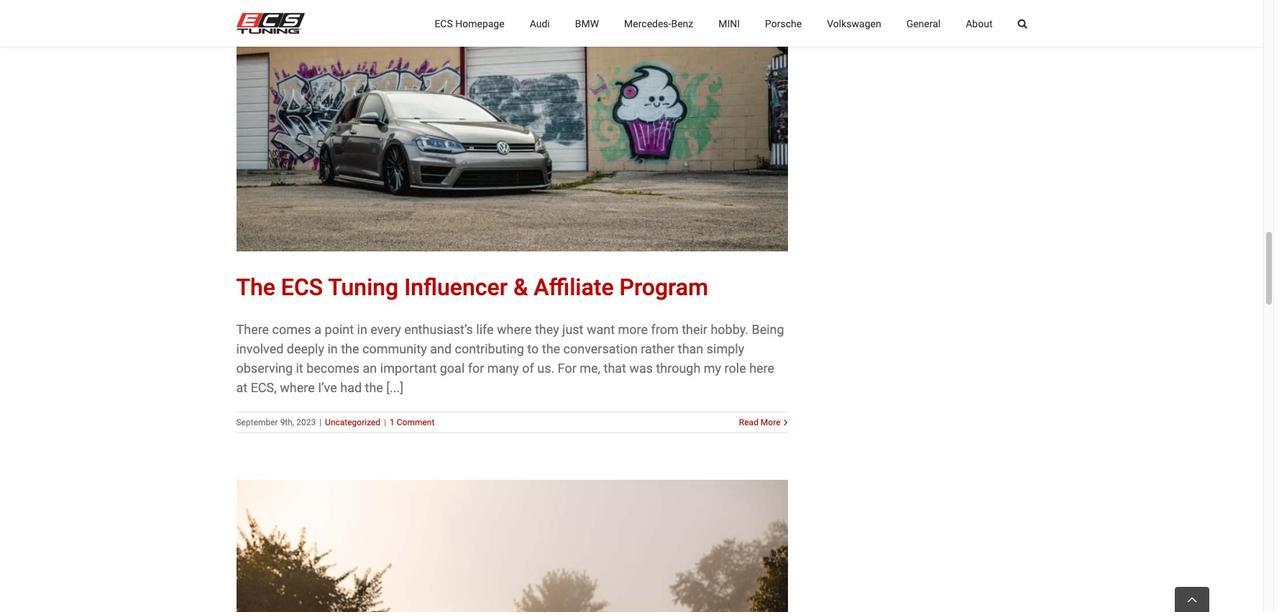 Task type: vqa. For each thing, say whether or not it's contained in the screenshot.
The ECS Tuning Influencer & Affiliate Program "link"
yes



Task type: locate. For each thing, give the bounding box(es) containing it.
streamline your project & maintenance with labor day deals image
[[236, 480, 788, 613]]

me,
[[580, 361, 600, 376]]

9th,
[[280, 418, 294, 428]]

0 vertical spatial in
[[357, 322, 367, 337]]

rather
[[641, 342, 675, 357]]

volkswagen link
[[827, 0, 881, 47]]

ecs left homepage on the top
[[435, 18, 453, 29]]

point
[[325, 322, 354, 337]]

influencer
[[404, 274, 508, 301]]

1 | from the left
[[319, 418, 321, 428]]

uncategorized
[[325, 418, 380, 428]]

program
[[619, 274, 708, 301]]

ecs,
[[251, 381, 277, 396]]

0 horizontal spatial |
[[319, 418, 321, 428]]

from
[[651, 322, 679, 337]]

0 vertical spatial where
[[497, 322, 532, 337]]

where down it
[[280, 381, 315, 396]]

ecs
[[435, 18, 453, 29], [281, 274, 323, 301]]

in
[[357, 322, 367, 337], [327, 342, 338, 357]]

1 horizontal spatial in
[[357, 322, 367, 337]]

they
[[535, 322, 559, 337]]

ecs up comes on the left
[[281, 274, 323, 301]]

there comes a point in every enthusiast's life where they just want more from their hobby. being involved deeply in the community and contributing to the conversation rather than simply observing it becomes an important goal for many of us. for me, that was through my role here at ecs, where i've had the [...]
[[236, 322, 784, 396]]

a
[[314, 322, 321, 337]]

to
[[527, 342, 539, 357]]

audi
[[530, 18, 550, 29]]

through
[[656, 361, 701, 376]]

role
[[724, 361, 746, 376]]

their
[[682, 322, 707, 337]]

mercedes-benz
[[624, 18, 693, 29]]

hobby.
[[711, 322, 748, 337]]

september
[[236, 418, 278, 428]]

about link
[[966, 0, 993, 47]]

where
[[497, 322, 532, 337], [280, 381, 315, 396]]

0 horizontal spatial in
[[327, 342, 338, 357]]

where up to
[[497, 322, 532, 337]]

conversation
[[563, 342, 638, 357]]

in up becomes
[[327, 342, 338, 357]]

the ecs tuning influencer & affiliate program
[[236, 274, 708, 301]]

for
[[468, 361, 484, 376]]

mercedes-
[[624, 18, 671, 29]]

1 vertical spatial ecs
[[281, 274, 323, 301]]

audi link
[[530, 0, 550, 47]]

1 vertical spatial where
[[280, 381, 315, 396]]

the
[[341, 342, 359, 357], [542, 342, 560, 357], [365, 381, 383, 396]]

in right point
[[357, 322, 367, 337]]

2 horizontal spatial the
[[542, 342, 560, 357]]

0 horizontal spatial where
[[280, 381, 315, 396]]

bmw
[[575, 18, 599, 29]]

|
[[319, 418, 321, 428], [384, 418, 386, 428]]

my
[[704, 361, 721, 376]]

1 vertical spatial in
[[327, 342, 338, 357]]

there
[[236, 322, 269, 337]]

comment
[[397, 418, 435, 428]]

the down an at left bottom
[[365, 381, 383, 396]]

the right to
[[542, 342, 560, 357]]

deeply
[[287, 342, 324, 357]]

the
[[236, 274, 275, 301]]

community
[[362, 342, 427, 357]]

uncategorized link
[[325, 418, 380, 428]]

ecs homepage link
[[435, 0, 504, 47]]

2023
[[296, 418, 316, 428]]

mini
[[718, 18, 740, 29]]

1 horizontal spatial |
[[384, 418, 386, 428]]

every
[[371, 322, 401, 337]]

porsche
[[765, 18, 802, 29]]

1 horizontal spatial where
[[497, 322, 532, 337]]

and
[[430, 342, 452, 357]]

september 9th, 2023 | uncategorized | 1 comment
[[236, 418, 435, 428]]

| left 1
[[384, 418, 386, 428]]

the down point
[[341, 342, 359, 357]]

mercedes-benz link
[[624, 0, 693, 47]]

1 comment link
[[390, 418, 435, 428]]

1 horizontal spatial ecs
[[435, 18, 453, 29]]

important
[[380, 361, 437, 376]]

here
[[749, 361, 774, 376]]

| right 2023 on the left bottom of page
[[319, 418, 321, 428]]

goal
[[440, 361, 465, 376]]

involved
[[236, 342, 284, 357]]

mini link
[[718, 0, 740, 47]]

read
[[739, 418, 758, 428]]

more
[[761, 418, 780, 428]]



Task type: describe. For each thing, give the bounding box(es) containing it.
being
[[752, 322, 784, 337]]

2 | from the left
[[384, 418, 386, 428]]

observing
[[236, 361, 293, 376]]

enthusiast's
[[404, 322, 473, 337]]

i've
[[318, 381, 337, 396]]

that
[[604, 361, 626, 376]]

[...]
[[386, 381, 403, 396]]

for
[[558, 361, 576, 376]]

1
[[390, 418, 395, 428]]

us.
[[537, 361, 554, 376]]

than
[[678, 342, 703, 357]]

read more
[[739, 418, 780, 428]]

0 horizontal spatial ecs
[[281, 274, 323, 301]]

affiliate
[[534, 274, 614, 301]]

benz
[[671, 18, 693, 29]]

at
[[236, 381, 247, 396]]

contributing
[[455, 342, 524, 357]]

volkswagen
[[827, 18, 881, 29]]

of
[[522, 361, 534, 376]]

general link
[[906, 0, 941, 47]]

porsche link
[[765, 0, 802, 47]]

tuning
[[328, 274, 399, 301]]

0 vertical spatial ecs
[[435, 18, 453, 29]]

many
[[487, 361, 519, 376]]

comes
[[272, 322, 311, 337]]

an
[[363, 361, 377, 376]]

general
[[906, 18, 941, 29]]

more
[[618, 322, 648, 337]]

just
[[562, 322, 583, 337]]

about
[[966, 18, 993, 29]]

1 horizontal spatial the
[[365, 381, 383, 396]]

want
[[587, 322, 615, 337]]

the ecs tuning influencer & affiliate program link
[[236, 274, 708, 301]]

it
[[296, 361, 303, 376]]

was
[[629, 361, 653, 376]]

life
[[476, 322, 494, 337]]

simply
[[707, 342, 744, 357]]

bmw link
[[575, 0, 599, 47]]

the ecs tuning influencer & affiliate program image
[[236, 28, 788, 252]]

read more link
[[739, 416, 780, 429]]

homepage
[[455, 18, 504, 29]]

&
[[513, 274, 528, 301]]

had
[[340, 381, 362, 396]]

ecs homepage
[[435, 18, 504, 29]]

becomes
[[306, 361, 360, 376]]

ecs tuning logo image
[[236, 13, 304, 34]]

0 horizontal spatial the
[[341, 342, 359, 357]]



